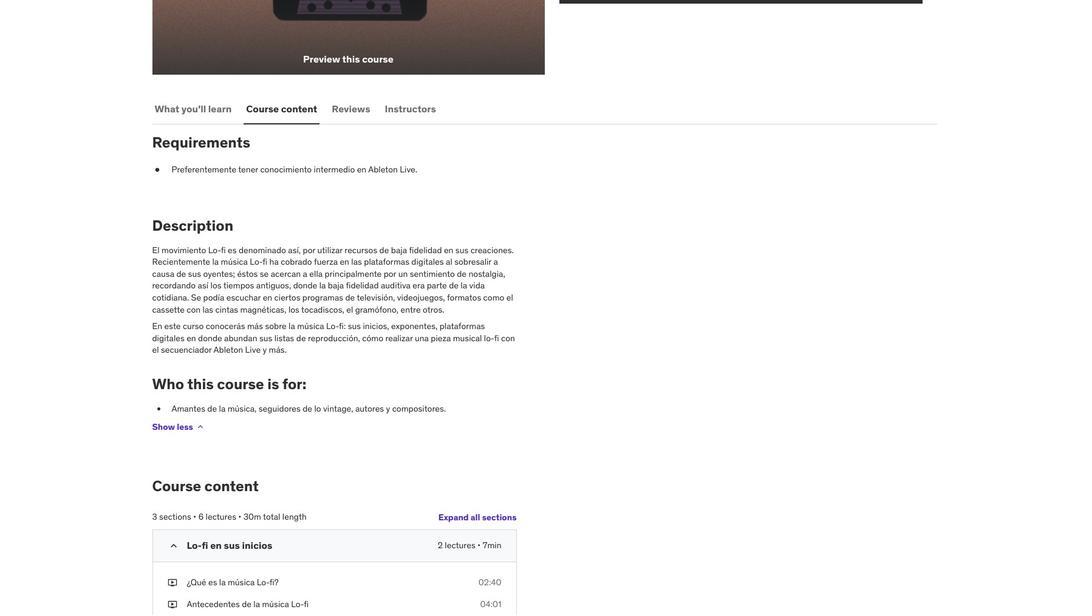 Task type: describe. For each thing, give the bounding box(es) containing it.
música up 'antecedentes de la música lo-fi'
[[228, 578, 255, 589]]

recientemente
[[152, 257, 210, 268]]

04:01
[[481, 599, 502, 610]]

conocerás
[[206, 321, 245, 332]]

instructors
[[385, 103, 436, 115]]

0 vertical spatial con
[[187, 304, 201, 315]]

1 vertical spatial y
[[386, 403, 390, 414]]

expand
[[439, 512, 469, 523]]

de down principalmente
[[346, 292, 355, 303]]

xsmall image inside show less button
[[196, 423, 205, 432]]

cómo
[[362, 333, 384, 344]]

la up programas
[[320, 280, 326, 291]]

instructors button
[[383, 94, 439, 124]]

live.
[[400, 164, 418, 175]]

description
[[152, 216, 233, 235]]

1 horizontal spatial los
[[289, 304, 300, 315]]

1 horizontal spatial el
[[347, 304, 353, 315]]

1 vertical spatial por
[[384, 269, 397, 279]]

sections inside dropdown button
[[482, 512, 517, 523]]

recursos
[[345, 245, 378, 256]]

era
[[413, 280, 425, 291]]

y inside el movimiento lo-fi es denominado así, por utilizar recursos de baja fidelidad en sus creaciones. recientemente la música lo-fi ha cobrado fuerza en las plataformas digitales al sobresalir a causa de sus oyentes; éstos se acercan a ella principalmente por un sentimiento de nostalgia, recordando así los tiempos antiguos, donde la baja fidelidad auditiva era parte de la vida cotidiana. se podía escuchar en ciertos programas de televisión, videojuegos, formatos como el cassette con las cintas magnéticas, los tocadiscos, el gramófono, entre otros. en este curso conocerás más sobre la música lo-fi: sus inicios, exponentes, plataformas digitales en donde abundan sus listas de reproducción, cómo realizar una pieza musical lo-fi con el secuenciador ableton live y más.
[[263, 345, 267, 356]]

2 lectures • 7min
[[438, 540, 502, 551]]

sobresalir
[[455, 257, 492, 268]]

cotidiana.
[[152, 292, 189, 303]]

what you'll learn button
[[152, 94, 234, 124]]

length
[[283, 512, 307, 523]]

preview this course button
[[152, 0, 545, 75]]

denominado
[[239, 245, 286, 256]]

1 horizontal spatial lectures
[[445, 540, 476, 551]]

0 vertical spatial ableton
[[369, 164, 398, 175]]

inicios,
[[363, 321, 389, 332]]

0 horizontal spatial lectures
[[206, 512, 236, 523]]

éstos
[[237, 269, 258, 279]]

música down tocadiscos,
[[297, 321, 324, 332]]

televisión,
[[357, 292, 395, 303]]

ha
[[270, 257, 279, 268]]

small image
[[167, 540, 180, 553]]

el movimiento lo-fi es denominado así, por utilizar recursos de baja fidelidad en sus creaciones. recientemente la música lo-fi ha cobrado fuerza en las plataformas digitales al sobresalir a causa de sus oyentes; éstos se acercan a ella principalmente por un sentimiento de nostalgia, recordando así los tiempos antiguos, donde la baja fidelidad auditiva era parte de la vida cotidiana. se podía escuchar en ciertos programas de televisión, videojuegos, formatos como el cassette con las cintas magnéticas, los tocadiscos, el gramófono, entre otros. en este curso conocerás más sobre la música lo-fi: sus inicios, exponentes, plataformas digitales en donde abundan sus listas de reproducción, cómo realizar una pieza musical lo-fi con el secuenciador ableton live y más.
[[152, 245, 515, 356]]

tocadiscos,
[[302, 304, 345, 315]]

sobre
[[265, 321, 287, 332]]

causa
[[152, 269, 175, 279]]

de right the amantes
[[208, 403, 217, 414]]

formatos
[[447, 292, 482, 303]]

lo-fi en sus inicios
[[187, 540, 273, 552]]

total
[[263, 512, 281, 523]]

nostalgia,
[[469, 269, 506, 279]]

0 horizontal spatial las
[[203, 304, 213, 315]]

¿qué es la música lo-fi?
[[187, 578, 279, 589]]

requirements
[[152, 133, 250, 152]]

all
[[471, 512, 481, 523]]

3
[[152, 512, 157, 523]]

1 horizontal spatial •
[[239, 512, 242, 523]]

videojuegos,
[[397, 292, 445, 303]]

listas
[[275, 333, 294, 344]]

expand all sections button
[[439, 506, 517, 530]]

en up 'al'
[[444, 245, 454, 256]]

otros.
[[423, 304, 445, 315]]

1 vertical spatial baja
[[328, 280, 344, 291]]

música down fi?
[[262, 599, 289, 610]]

de down recientemente
[[177, 269, 186, 279]]

en down 3 sections • 6 lectures • 30m total length in the bottom left of the page
[[210, 540, 222, 552]]

oyentes;
[[203, 269, 235, 279]]

0 horizontal spatial digitales
[[152, 333, 185, 344]]

sus down sobre
[[260, 333, 273, 344]]

vida
[[470, 280, 485, 291]]

1 vertical spatial es
[[208, 578, 217, 589]]

xsmall image
[[167, 599, 177, 611]]

así,
[[288, 245, 301, 256]]

curso
[[183, 321, 204, 332]]

en up magnéticas,
[[263, 292, 272, 303]]

cintas
[[216, 304, 238, 315]]

se
[[260, 269, 269, 279]]

al
[[446, 257, 453, 268]]

de right listas
[[297, 333, 306, 344]]

acercan
[[271, 269, 301, 279]]

la up the formatos
[[461, 280, 468, 291]]

entre
[[401, 304, 421, 315]]

tiempos
[[224, 280, 254, 291]]

learn
[[208, 103, 232, 115]]

ella
[[310, 269, 323, 279]]

inicios
[[242, 540, 273, 552]]

preferentemente tener conocimiento intermedio en ableton live.
[[172, 164, 418, 175]]

• for 2
[[478, 540, 481, 551]]

reproducción,
[[308, 333, 360, 344]]

principalmente
[[325, 269, 382, 279]]

utilizar
[[318, 245, 343, 256]]

magnéticas,
[[240, 304, 287, 315]]

02:40
[[479, 578, 502, 589]]

30m
[[244, 512, 261, 523]]

el
[[152, 245, 160, 256]]

0 horizontal spatial por
[[303, 245, 316, 256]]

show
[[152, 422, 175, 433]]

de down 'sobresalir'
[[457, 269, 467, 279]]

una
[[415, 333, 429, 344]]

sus left inicios
[[224, 540, 240, 552]]

7min
[[483, 540, 502, 551]]

1 vertical spatial con
[[502, 333, 515, 344]]

es inside el movimiento lo-fi es denominado así, por utilizar recursos de baja fidelidad en sus creaciones. recientemente la música lo-fi ha cobrado fuerza en las plataformas digitales al sobresalir a causa de sus oyentes; éstos se acercan a ella principalmente por un sentimiento de nostalgia, recordando así los tiempos antiguos, donde la baja fidelidad auditiva era parte de la vida cotidiana. se podía escuchar en ciertos programas de televisión, videojuegos, formatos como el cassette con las cintas magnéticas, los tocadiscos, el gramófono, entre otros. en este curso conocerás más sobre la música lo-fi: sus inicios, exponentes, plataformas digitales en donde abundan sus listas de reproducción, cómo realizar una pieza musical lo-fi con el secuenciador ableton live y más.
[[228, 245, 237, 256]]

who
[[152, 375, 184, 394]]

cobrado
[[281, 257, 312, 268]]

fi?
[[270, 578, 279, 589]]

ciertos
[[275, 292, 301, 303]]

movimiento
[[162, 245, 206, 256]]

1 sections from the left
[[159, 512, 191, 523]]

podía
[[203, 292, 225, 303]]

1 vertical spatial course
[[152, 477, 201, 496]]

2 vertical spatial xsmall image
[[167, 578, 177, 589]]

en
[[152, 321, 162, 332]]

0 vertical spatial plataformas
[[364, 257, 410, 268]]

tener
[[238, 164, 258, 175]]

musical
[[453, 333, 482, 344]]



Task type: locate. For each thing, give the bounding box(es) containing it.
2 sections from the left
[[482, 512, 517, 523]]

en down curso
[[187, 333, 196, 344]]

digitales down este
[[152, 333, 185, 344]]

0 vertical spatial el
[[507, 292, 514, 303]]

en up principalmente
[[340, 257, 350, 268]]

sus up the así
[[188, 269, 201, 279]]

vintage,
[[323, 403, 354, 414]]

this inside button
[[343, 53, 360, 65]]

course up música, in the left of the page
[[217, 375, 264, 394]]

0 vertical spatial por
[[303, 245, 316, 256]]

baja
[[391, 245, 407, 256], [328, 280, 344, 291]]

los up podía
[[211, 280, 222, 291]]

las up principalmente
[[352, 257, 362, 268]]

xsmall image left preferentemente on the left top of page
[[152, 164, 162, 176]]

1 vertical spatial a
[[303, 269, 308, 279]]

secuenciador
[[161, 345, 212, 356]]

fuerza
[[314, 257, 338, 268]]

con down se
[[187, 304, 201, 315]]

de right recursos
[[380, 245, 389, 256]]

pieza
[[431, 333, 451, 344]]

antecedentes de la música lo-fi
[[187, 599, 309, 610]]

0 vertical spatial donde
[[293, 280, 317, 291]]

se
[[191, 292, 201, 303]]

sections right 3
[[159, 512, 191, 523]]

2 horizontal spatial •
[[478, 540, 481, 551]]

0 horizontal spatial plataformas
[[364, 257, 410, 268]]

1 vertical spatial el
[[347, 304, 353, 315]]

content inside button
[[281, 103, 317, 115]]

donde down ella
[[293, 280, 317, 291]]

plataformas up un
[[364, 257, 410, 268]]

course
[[362, 53, 394, 65], [217, 375, 264, 394]]

0 vertical spatial course
[[362, 53, 394, 65]]

0 vertical spatial y
[[263, 345, 267, 356]]

seguidores
[[259, 403, 301, 414]]

a left ella
[[303, 269, 308, 279]]

cassette
[[152, 304, 185, 315]]

abundan
[[224, 333, 257, 344]]

1 horizontal spatial content
[[281, 103, 317, 115]]

1 horizontal spatial y
[[386, 403, 390, 414]]

lectures right 6
[[206, 512, 236, 523]]

es up oyentes;
[[228, 245, 237, 256]]

más.
[[269, 345, 287, 356]]

las down podía
[[203, 304, 213, 315]]

less
[[177, 422, 193, 433]]

por left un
[[384, 269, 397, 279]]

0 horizontal spatial con
[[187, 304, 201, 315]]

0 horizontal spatial xsmall image
[[152, 164, 162, 176]]

course content button
[[244, 94, 320, 124]]

más
[[247, 321, 263, 332]]

0 vertical spatial digitales
[[412, 257, 444, 268]]

fi:
[[339, 321, 346, 332]]

0 vertical spatial fidelidad
[[409, 245, 442, 256]]

0 vertical spatial course
[[246, 103, 279, 115]]

conocimiento
[[260, 164, 312, 175]]

creaciones.
[[471, 245, 514, 256]]

1 horizontal spatial course
[[362, 53, 394, 65]]

preview
[[303, 53, 340, 65]]

así
[[198, 280, 209, 291]]

0 horizontal spatial a
[[303, 269, 308, 279]]

1 vertical spatial xsmall image
[[196, 423, 205, 432]]

expand all sections
[[439, 512, 517, 523]]

1 horizontal spatial this
[[343, 53, 360, 65]]

• left 6
[[193, 512, 197, 523]]

¿qué
[[187, 578, 206, 589]]

es right ¿qué
[[208, 578, 217, 589]]

1 horizontal spatial las
[[352, 257, 362, 268]]

1 horizontal spatial es
[[228, 245, 237, 256]]

las
[[352, 257, 362, 268], [203, 304, 213, 315]]

el down en
[[152, 345, 159, 356]]

música,
[[228, 403, 257, 414]]

de down ¿qué es la música lo-fi?
[[242, 599, 252, 610]]

xsmall image
[[152, 164, 162, 176], [196, 423, 205, 432], [167, 578, 177, 589]]

what you'll learn
[[155, 103, 232, 115]]

course up 3
[[152, 477, 201, 496]]

• left 30m on the bottom
[[239, 512, 242, 523]]

0 horizontal spatial course
[[217, 375, 264, 394]]

preview this course
[[303, 53, 394, 65]]

parte
[[427, 280, 447, 291]]

is
[[268, 375, 279, 394]]

1 vertical spatial course content
[[152, 477, 259, 496]]

1 vertical spatial las
[[203, 304, 213, 315]]

0 horizontal spatial y
[[263, 345, 267, 356]]

1 vertical spatial this
[[187, 375, 214, 394]]

gramófono,
[[355, 304, 399, 315]]

1 horizontal spatial donde
[[293, 280, 317, 291]]

de up the formatos
[[449, 280, 459, 291]]

ableton left live.
[[369, 164, 398, 175]]

el
[[507, 292, 514, 303], [347, 304, 353, 315], [152, 345, 159, 356]]

1 horizontal spatial baja
[[391, 245, 407, 256]]

plataformas
[[364, 257, 410, 268], [440, 321, 485, 332]]

0 vertical spatial las
[[352, 257, 362, 268]]

6
[[199, 512, 204, 523]]

2 vertical spatial el
[[152, 345, 159, 356]]

1 vertical spatial course
[[217, 375, 264, 394]]

0 vertical spatial es
[[228, 245, 237, 256]]

0 vertical spatial content
[[281, 103, 317, 115]]

1 vertical spatial fidelidad
[[346, 280, 379, 291]]

0 horizontal spatial el
[[152, 345, 159, 356]]

content left reviews on the top left
[[281, 103, 317, 115]]

course inside button
[[246, 103, 279, 115]]

0 horizontal spatial content
[[205, 477, 259, 496]]

2 horizontal spatial el
[[507, 292, 514, 303]]

en
[[357, 164, 367, 175], [444, 245, 454, 256], [340, 257, 350, 268], [263, 292, 272, 303], [187, 333, 196, 344], [210, 540, 222, 552]]

1 horizontal spatial con
[[502, 333, 515, 344]]

la left música, in the left of the page
[[219, 403, 226, 414]]

0 horizontal spatial this
[[187, 375, 214, 394]]

course
[[246, 103, 279, 115], [152, 477, 201, 496]]

1 horizontal spatial course
[[246, 103, 279, 115]]

en right intermedio
[[357, 164, 367, 175]]

un
[[399, 269, 408, 279]]

you'll
[[182, 103, 206, 115]]

1 vertical spatial los
[[289, 304, 300, 315]]

who this course is for:
[[152, 375, 307, 394]]

antecedentes
[[187, 599, 240, 610]]

course for preview this course
[[362, 53, 394, 65]]

show less
[[152, 422, 193, 433]]

1 horizontal spatial ableton
[[369, 164, 398, 175]]

la down ¿qué es la música lo-fi?
[[254, 599, 260, 610]]

0 horizontal spatial donde
[[198, 333, 222, 344]]

donde down conocerás
[[198, 333, 222, 344]]

música
[[221, 257, 248, 268], [297, 321, 324, 332], [228, 578, 255, 589], [262, 599, 289, 610]]

1 horizontal spatial plataformas
[[440, 321, 485, 332]]

el right como
[[507, 292, 514, 303]]

live
[[245, 345, 261, 356]]

reviews button
[[330, 94, 373, 124]]

los
[[211, 280, 222, 291], [289, 304, 300, 315]]

plataformas up musical
[[440, 321, 485, 332]]

lo-
[[484, 333, 495, 344]]

what
[[155, 103, 179, 115]]

escuchar
[[227, 292, 261, 303]]

this right preview on the left
[[343, 53, 360, 65]]

1 horizontal spatial sections
[[482, 512, 517, 523]]

0 horizontal spatial baja
[[328, 280, 344, 291]]

course content inside button
[[246, 103, 317, 115]]

1 horizontal spatial xsmall image
[[167, 578, 177, 589]]

1 vertical spatial content
[[205, 477, 259, 496]]

y right live
[[263, 345, 267, 356]]

xsmall image right less
[[196, 423, 205, 432]]

0 horizontal spatial course
[[152, 477, 201, 496]]

fidelidad down principalmente
[[346, 280, 379, 291]]

0 vertical spatial los
[[211, 280, 222, 291]]

this up the amantes
[[187, 375, 214, 394]]

course right preview on the left
[[362, 53, 394, 65]]

3 sections • 6 lectures • 30m total length
[[152, 512, 307, 523]]

sus up 'sobresalir'
[[456, 245, 469, 256]]

0 vertical spatial this
[[343, 53, 360, 65]]

y right autores
[[386, 403, 390, 414]]

sus right fi:
[[348, 321, 361, 332]]

programas
[[303, 292, 344, 303]]

recordando
[[152, 280, 196, 291]]

por right así,
[[303, 245, 316, 256]]

0 horizontal spatial •
[[193, 512, 197, 523]]

1 vertical spatial ableton
[[214, 345, 243, 356]]

1 vertical spatial lectures
[[445, 540, 476, 551]]

el right tocadiscos,
[[347, 304, 353, 315]]

1 vertical spatial plataformas
[[440, 321, 485, 332]]

baja up programas
[[328, 280, 344, 291]]

course right learn
[[246, 103, 279, 115]]

ableton inside el movimiento lo-fi es denominado así, por utilizar recursos de baja fidelidad en sus creaciones. recientemente la música lo-fi ha cobrado fuerza en las plataformas digitales al sobresalir a causa de sus oyentes; éstos se acercan a ella principalmente por un sentimiento de nostalgia, recordando así los tiempos antiguos, donde la baja fidelidad auditiva era parte de la vida cotidiana. se podía escuchar en ciertos programas de televisión, videojuegos, formatos como el cassette con las cintas magnéticas, los tocadiscos, el gramófono, entre otros. en este curso conocerás más sobre la música lo-fi: sus inicios, exponentes, plataformas digitales en donde abundan sus listas de reproducción, cómo realizar una pieza musical lo-fi con el secuenciador ableton live y más.
[[214, 345, 243, 356]]

0 horizontal spatial ableton
[[214, 345, 243, 356]]

intermedio
[[314, 164, 355, 175]]

lo-
[[208, 245, 221, 256], [250, 257, 263, 268], [326, 321, 339, 332], [187, 540, 202, 552], [257, 578, 270, 589], [291, 599, 304, 610]]

this
[[343, 53, 360, 65], [187, 375, 214, 394]]

1 vertical spatial digitales
[[152, 333, 185, 344]]

1 horizontal spatial digitales
[[412, 257, 444, 268]]

1 horizontal spatial por
[[384, 269, 397, 279]]

0 vertical spatial a
[[494, 257, 498, 268]]

a down creaciones. on the top of the page
[[494, 257, 498, 268]]

la
[[212, 257, 219, 268], [320, 280, 326, 291], [461, 280, 468, 291], [289, 321, 295, 332], [219, 403, 226, 414], [219, 578, 226, 589], [254, 599, 260, 610]]

música up éstos
[[221, 257, 248, 268]]

ableton
[[369, 164, 398, 175], [214, 345, 243, 356]]

de left the lo
[[303, 403, 312, 414]]

0 vertical spatial baja
[[391, 245, 407, 256]]

sus
[[456, 245, 469, 256], [188, 269, 201, 279], [348, 321, 361, 332], [260, 333, 273, 344], [224, 540, 240, 552]]

xsmall image up xsmall image in the left bottom of the page
[[167, 578, 177, 589]]

los down ciertos at top left
[[289, 304, 300, 315]]

course inside button
[[362, 53, 394, 65]]

• for 3
[[193, 512, 197, 523]]

show less button
[[152, 415, 205, 440]]

content
[[281, 103, 317, 115], [205, 477, 259, 496]]

course for who this course is for:
[[217, 375, 264, 394]]

0 horizontal spatial los
[[211, 280, 222, 291]]

0 vertical spatial xsmall image
[[152, 164, 162, 176]]

for:
[[283, 375, 307, 394]]

0 horizontal spatial es
[[208, 578, 217, 589]]

1 vertical spatial donde
[[198, 333, 222, 344]]

sections
[[159, 512, 191, 523], [482, 512, 517, 523]]

sections right all in the bottom left of the page
[[482, 512, 517, 523]]

la up listas
[[289, 321, 295, 332]]

sentimiento
[[410, 269, 455, 279]]

baja up un
[[391, 245, 407, 256]]

1 horizontal spatial a
[[494, 257, 498, 268]]

0 horizontal spatial fidelidad
[[346, 280, 379, 291]]

0 horizontal spatial sections
[[159, 512, 191, 523]]

autores
[[356, 403, 384, 414]]

1 horizontal spatial fidelidad
[[409, 245, 442, 256]]

2
[[438, 540, 443, 551]]

• left 7min in the left of the page
[[478, 540, 481, 551]]

la up oyentes;
[[212, 257, 219, 268]]

digitales up "sentimiento"
[[412, 257, 444, 268]]

como
[[484, 292, 505, 303]]

content up 3 sections • 6 lectures • 30m total length in the bottom left of the page
[[205, 477, 259, 496]]

este
[[164, 321, 181, 332]]

amantes
[[172, 403, 205, 414]]

fidelidad up "sentimiento"
[[409, 245, 442, 256]]

0 vertical spatial lectures
[[206, 512, 236, 523]]

this for who
[[187, 375, 214, 394]]

this for preview
[[343, 53, 360, 65]]

compositores.
[[393, 403, 446, 414]]

auditiva
[[381, 280, 411, 291]]

2 horizontal spatial xsmall image
[[196, 423, 205, 432]]

preferentemente
[[172, 164, 237, 175]]

con
[[187, 304, 201, 315], [502, 333, 515, 344]]

lectures right 2
[[445, 540, 476, 551]]

con right lo-
[[502, 333, 515, 344]]

ableton down abundan
[[214, 345, 243, 356]]

0 vertical spatial course content
[[246, 103, 317, 115]]

la up "antecedentes"
[[219, 578, 226, 589]]



Task type: vqa. For each thing, say whether or not it's contained in the screenshot.
los to the right
yes



